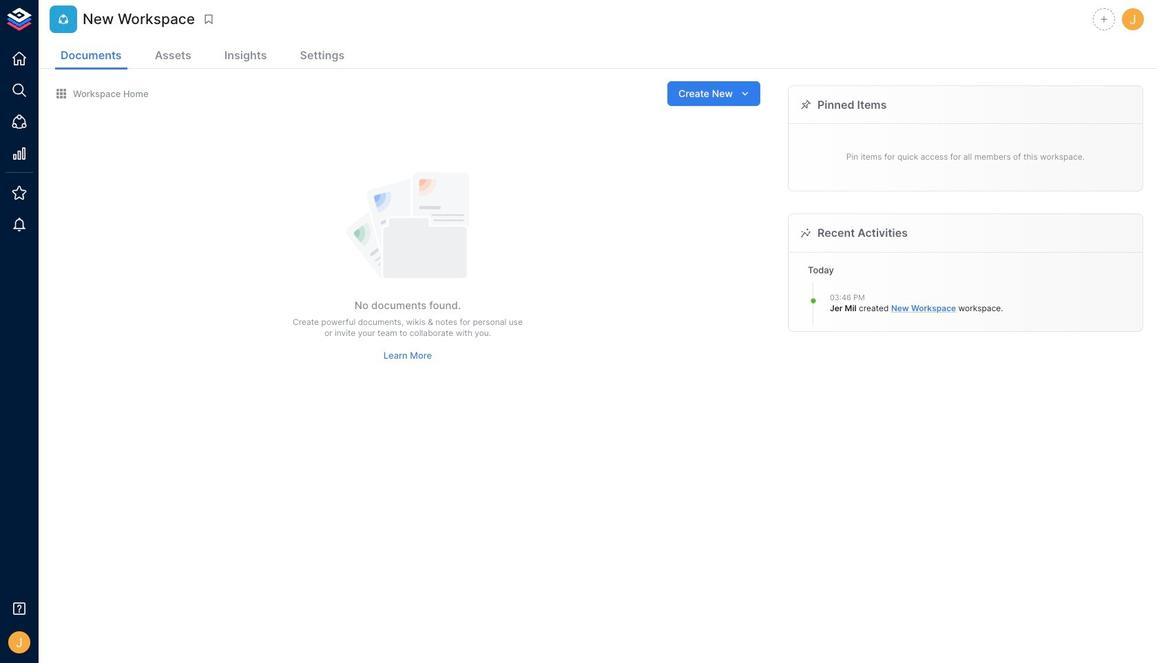Task type: locate. For each thing, give the bounding box(es) containing it.
bookmark image
[[203, 13, 215, 25]]



